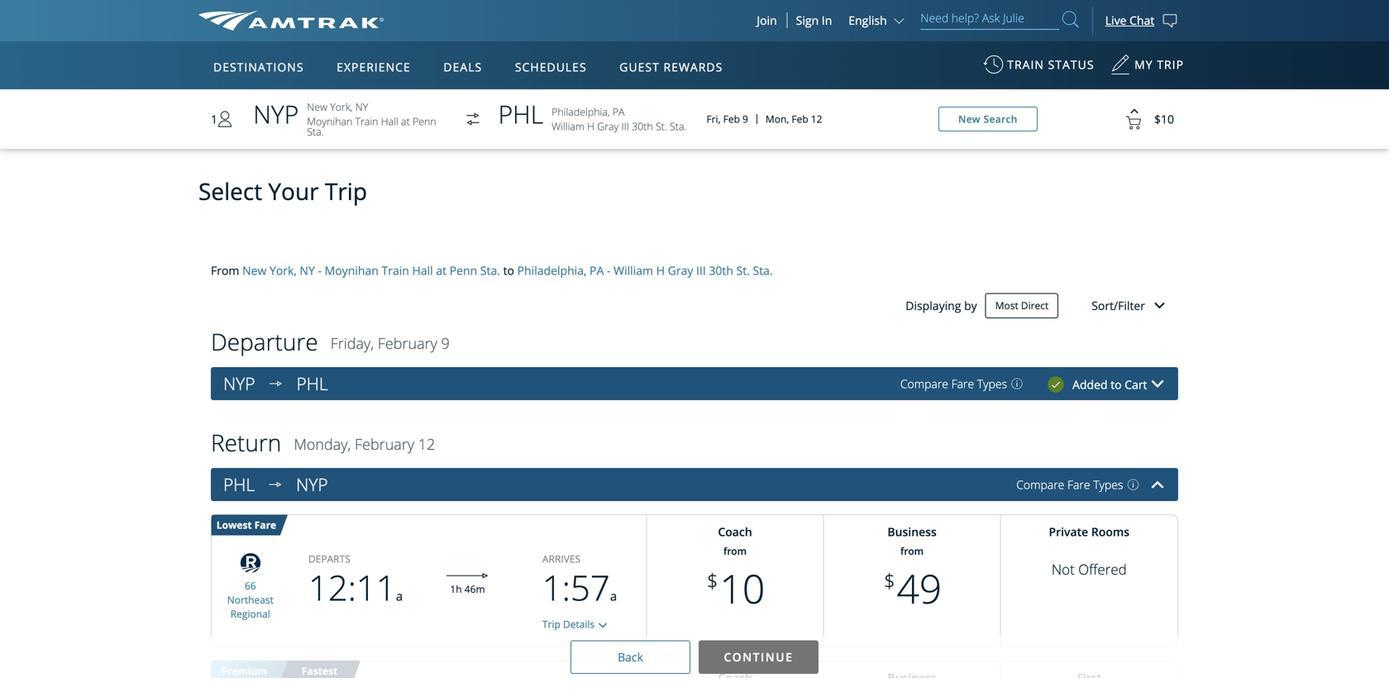 Task type: describe. For each thing, give the bounding box(es) containing it.
1 horizontal spatial h
[[656, 263, 665, 278]]

main content containing 12:11
[[0, 81, 1390, 678]]

1 horizontal spatial iii
[[696, 263, 706, 278]]

live chat
[[1106, 12, 1155, 28]]

northeast
[[227, 593, 274, 607]]

displaying by
[[906, 298, 977, 314]]

0 horizontal spatial trip
[[325, 176, 367, 207]]

my trip button
[[1111, 49, 1184, 89]]

feb for fri,
[[723, 112, 740, 126]]

live chat button
[[1093, 0, 1191, 41]]

12:11
[[308, 564, 396, 611]]

sort/filter menu
[[1092, 298, 1150, 314]]

status
[[1048, 57, 1095, 72]]

direct
[[1021, 299, 1049, 312]]

select your trip
[[199, 176, 367, 207]]

deals button
[[437, 44, 489, 90]]

h inside phl philadelphia, pa william h gray iii 30th st. sta.
[[587, 119, 595, 133]]

live
[[1106, 12, 1127, 28]]

sign in
[[796, 12, 832, 28]]

search icon image
[[1063, 8, 1079, 31]]

william inside phl philadelphia, pa william h gray iii 30th st. sta.
[[552, 119, 585, 133]]

gray inside phl philadelphia, pa william h gray iii 30th st. sta.
[[597, 119, 619, 133]]

added to cart
[[1073, 377, 1148, 393]]

1 vertical spatial moynihan
[[325, 263, 379, 278]]

northeast regional train icon image
[[234, 550, 267, 577]]

pa inside phl philadelphia, pa william h gray iii 30th st. sta.
[[613, 105, 625, 119]]

in
[[822, 12, 832, 28]]

nyp inside nyp new york, ny moynihan train hall at penn sta.
[[253, 97, 299, 131]]

new search
[[959, 112, 1018, 126]]

2 horizontal spatial fare
[[1068, 477, 1091, 493]]

0 horizontal spatial phl
[[223, 473, 255, 496]]

sign
[[796, 12, 819, 28]]

expand image
[[1152, 380, 1164, 388]]

1 horizontal spatial compare fare types
[[1017, 477, 1124, 493]]

from
[[211, 263, 239, 278]]

1 horizontal spatial trip
[[543, 618, 561, 631]]

departs 12:11 a
[[308, 552, 403, 611]]

monday, february 12
[[294, 434, 435, 455]]

1 vertical spatial william
[[614, 263, 653, 278]]

regional
[[231, 607, 270, 621]]

a for 12:11
[[396, 588, 403, 605]]

arrives
[[543, 552, 581, 566]]

46m
[[465, 582, 485, 596]]

penn inside nyp new york, ny moynihan train hall at penn sta.
[[413, 114, 436, 128]]

0 horizontal spatial new york, ny heading
[[223, 372, 263, 395]]

destinations button
[[207, 44, 311, 90]]

1 vertical spatial philadelphia, pa heading
[[223, 473, 263, 496]]

sta. inside nyp new york, ny moynihan train hall at penn sta.
[[307, 124, 324, 138]]

sort/filter
[[1092, 298, 1146, 314]]

checked image
[[1048, 377, 1065, 393]]

$10
[[1155, 111, 1175, 127]]

9 for friday, february 9
[[441, 334, 450, 354]]

your
[[268, 176, 319, 207]]

guest
[[620, 59, 660, 75]]

february for return
[[355, 434, 414, 455]]

join
[[757, 12, 777, 28]]

deals
[[444, 59, 482, 75]]

66 northeast regional
[[227, 579, 274, 621]]

by
[[965, 298, 977, 314]]

train
[[1008, 57, 1045, 72]]

new for nyp
[[307, 100, 328, 114]]

ny for from
[[300, 263, 315, 278]]

schedules
[[515, 59, 587, 75]]

added
[[1073, 377, 1108, 393]]

back
[[618, 649, 643, 665]]

northeast regional link
[[227, 593, 274, 621]]

2 vertical spatial select image
[[595, 618, 611, 634]]

friday, february 9
[[331, 334, 450, 354]]

$10 button
[[1113, 99, 1175, 140]]

phl philadelphia, pa william h gray iii 30th st. sta.
[[498, 97, 687, 133]]

phl inside phl philadelphia, pa william h gray iii 30th st. sta.
[[498, 97, 544, 131]]

1 horizontal spatial gray
[[668, 263, 693, 278]]

1 vertical spatial philadelphia,
[[517, 263, 587, 278]]

1 horizontal spatial st.
[[737, 263, 750, 278]]

0 vertical spatial compare fare types
[[901, 376, 1008, 392]]

most direct button
[[986, 293, 1059, 318]]

iii inside phl philadelphia, pa william h gray iii 30th st. sta.
[[622, 119, 629, 133]]

1
[[211, 111, 218, 127]]

philadelphia, pa - william h gray iii 30th st. sta. button
[[517, 262, 773, 279]]

cart
[[1125, 377, 1148, 393]]

mon,
[[766, 112, 789, 126]]

0 horizontal spatial fare
[[255, 518, 276, 532]]

premium
[[222, 664, 267, 678]]

banner containing join
[[0, 0, 1390, 382]]

9 for fri, feb 9
[[743, 112, 748, 126]]

1h 46m
[[450, 582, 485, 596]]

1 horizontal spatial to
[[1111, 377, 1122, 393]]

new search button
[[939, 107, 1038, 132]]

from new york, ny - moynihan train hall at penn sta. to philadelphia, pa - william h gray iii 30th st. sta.
[[211, 263, 773, 278]]

york, for from
[[270, 263, 297, 278]]

my trip
[[1135, 57, 1184, 72]]

destinations
[[213, 59, 304, 75]]

continue
[[724, 649, 794, 665]]

english button
[[849, 12, 908, 28]]

fri, feb 9
[[707, 112, 748, 126]]

new york, ny - moynihan train hall at penn sta. button
[[242, 262, 500, 279]]

0 vertical spatial compare fare types button
[[901, 376, 1023, 392]]

open image
[[1150, 295, 1170, 316]]

select
[[199, 176, 262, 207]]

1 horizontal spatial types
[[1094, 477, 1124, 493]]

0 horizontal spatial pa
[[590, 263, 604, 278]]

departs
[[308, 552, 351, 566]]

amtrak image
[[199, 11, 384, 31]]

1 horizontal spatial new york, ny heading
[[296, 473, 336, 496]]

most direct
[[996, 299, 1049, 312]]

1 vertical spatial nyp
[[223, 372, 255, 395]]

0 horizontal spatial to
[[503, 263, 514, 278]]

moynihan inside nyp new york, ny moynihan train hall at penn sta.
[[307, 114, 353, 128]]

a for 1:57
[[610, 588, 617, 605]]



Task type: locate. For each thing, give the bounding box(es) containing it.
york, inside nyp new york, ny moynihan train hall at penn sta.
[[330, 100, 353, 114]]

select image up back button
[[595, 618, 611, 634]]

ny
[[355, 100, 368, 114], [300, 263, 315, 278]]

types left checked image
[[978, 376, 1008, 392]]

departure
[[211, 326, 318, 357]]

experience button
[[330, 44, 418, 90]]

0 vertical spatial philadelphia, pa heading
[[297, 372, 336, 395]]

nyp new york, ny moynihan train hall at penn sta.
[[253, 97, 436, 138]]

a inside departs 12:11 a
[[396, 588, 403, 605]]

1 horizontal spatial 9
[[743, 112, 748, 126]]

0 vertical spatial 12
[[811, 112, 823, 126]]

0 vertical spatial iii
[[622, 119, 629, 133]]

12 for return
[[418, 434, 435, 455]]

1 vertical spatial hall
[[412, 263, 433, 278]]

66
[[245, 579, 256, 593]]

0 vertical spatial ny
[[355, 100, 368, 114]]

new york, ny heading down departure
[[223, 372, 263, 395]]

0 vertical spatial gray
[[597, 119, 619, 133]]

1 vertical spatial 9
[[441, 334, 450, 354]]

new inside dropdown button
[[959, 112, 981, 126]]

displaying
[[906, 298, 962, 314]]

new york, ny heading
[[223, 372, 263, 395], [296, 473, 336, 496]]

1 horizontal spatial train
[[382, 263, 409, 278]]

0 vertical spatial pa
[[613, 105, 625, 119]]

at
[[401, 114, 410, 128], [436, 263, 447, 278]]

rewards
[[664, 59, 723, 75]]

0 vertical spatial penn
[[413, 114, 436, 128]]

1 vertical spatial compare
[[1017, 477, 1065, 493]]

0 horizontal spatial william
[[552, 119, 585, 133]]

trip left details
[[543, 618, 561, 631]]

compare fare types button left expand icon
[[1017, 477, 1139, 493]]

train inside nyp new york, ny moynihan train hall at penn sta.
[[355, 114, 378, 128]]

february
[[378, 334, 437, 354], [355, 434, 414, 455]]

1 horizontal spatial new
[[307, 100, 328, 114]]

philadelphia, pa heading up 'lowest fare'
[[223, 473, 263, 496]]

st. inside phl philadelphia, pa william h gray iii 30th st. sta.
[[656, 119, 667, 133]]

1 horizontal spatial compare
[[1017, 477, 1065, 493]]

guest rewards button
[[613, 44, 730, 90]]

fare down by
[[952, 376, 975, 392]]

moynihan up the friday,
[[325, 263, 379, 278]]

1 horizontal spatial feb
[[792, 112, 809, 126]]

30th inside phl philadelphia, pa william h gray iii 30th st. sta.
[[632, 119, 653, 133]]

compare for the bottommost compare fare types button
[[1017, 477, 1065, 493]]

moynihan down experience popup button
[[307, 114, 353, 128]]

1 horizontal spatial 30th
[[709, 263, 734, 278]]

1 vertical spatial pa
[[590, 263, 604, 278]]

continue button
[[699, 641, 819, 674]]

0 horizontal spatial new
[[242, 263, 267, 278]]

trip right your
[[325, 176, 367, 207]]

0 vertical spatial 30th
[[632, 119, 653, 133]]

guest rewards
[[620, 59, 723, 75]]

0 horizontal spatial 9
[[441, 334, 450, 354]]

phl
[[498, 97, 544, 131], [297, 372, 328, 395], [223, 473, 255, 496]]

1 feb from the left
[[723, 112, 740, 126]]

sta.
[[670, 119, 687, 133], [307, 124, 324, 138], [480, 263, 500, 278], [753, 263, 773, 278]]

1 horizontal spatial pa
[[613, 105, 625, 119]]

compare
[[901, 376, 949, 392], [1017, 477, 1065, 493]]

york,
[[330, 100, 353, 114], [270, 263, 297, 278]]

expand image
[[1152, 481, 1164, 489]]

0 horizontal spatial iii
[[622, 119, 629, 133]]

ny down your
[[300, 263, 315, 278]]

0 horizontal spatial york,
[[270, 263, 297, 278]]

1 vertical spatial types
[[1094, 477, 1124, 493]]

h
[[587, 119, 595, 133], [656, 263, 665, 278]]

feb for mon,
[[792, 112, 809, 126]]

0 vertical spatial william
[[552, 119, 585, 133]]

train status link
[[984, 49, 1095, 89]]

philadelphia, inside phl philadelphia, pa william h gray iii 30th st. sta.
[[552, 105, 610, 119]]

new york, ny heading down monday,
[[296, 473, 336, 496]]

1 vertical spatial february
[[355, 434, 414, 455]]

1 vertical spatial select image
[[263, 472, 288, 497]]

0 horizontal spatial compare
[[901, 376, 949, 392]]

0 horizontal spatial train
[[355, 114, 378, 128]]

ny for nyp
[[355, 100, 368, 114]]

1 vertical spatial iii
[[696, 263, 706, 278]]

banner
[[0, 0, 1390, 382]]

moynihan
[[307, 114, 353, 128], [325, 263, 379, 278]]

arrives 1:57 a
[[543, 552, 617, 611]]

1 vertical spatial fare
[[1068, 477, 1091, 493]]

1 vertical spatial penn
[[450, 263, 477, 278]]

search
[[984, 112, 1018, 126]]

trip details
[[543, 618, 595, 631]]

1 vertical spatial ny
[[300, 263, 315, 278]]

0 horizontal spatial 30th
[[632, 119, 653, 133]]

schedules link
[[509, 41, 594, 89]]

lowest fare
[[217, 518, 276, 532]]

nyp down 'destinations'
[[253, 97, 299, 131]]

new for from
[[242, 263, 267, 278]]

0 horizontal spatial st.
[[656, 119, 667, 133]]

0 horizontal spatial compare fare types
[[901, 376, 1008, 392]]

2 - from the left
[[607, 263, 611, 278]]

train up friday, february 9
[[382, 263, 409, 278]]

feb right mon, at top right
[[792, 112, 809, 126]]

2 vertical spatial phl
[[223, 473, 255, 496]]

2 feb from the left
[[792, 112, 809, 126]]

0 vertical spatial philadelphia,
[[552, 105, 610, 119]]

0 horizontal spatial gray
[[597, 119, 619, 133]]

compare fare types button down by
[[901, 376, 1023, 392]]

main content
[[0, 81, 1390, 678]]

12
[[811, 112, 823, 126], [418, 434, 435, 455]]

0 vertical spatial york,
[[330, 100, 353, 114]]

1 vertical spatial compare fare types button
[[1017, 477, 1139, 493]]

2 a from the left
[[610, 588, 617, 605]]

st.
[[656, 119, 667, 133], [737, 263, 750, 278]]

ny inside nyp new york, ny moynihan train hall at penn sta.
[[355, 100, 368, 114]]

william
[[552, 119, 585, 133], [614, 263, 653, 278]]

0 vertical spatial types
[[978, 376, 1008, 392]]

back button
[[571, 641, 691, 674]]

fare left expand icon
[[1068, 477, 1091, 493]]

1 horizontal spatial ny
[[355, 100, 368, 114]]

1 a from the left
[[396, 588, 403, 605]]

train down experience popup button
[[355, 114, 378, 128]]

new inside nyp new york, ny moynihan train hall at penn sta.
[[307, 100, 328, 114]]

1 horizontal spatial -
[[607, 263, 611, 278]]

1 vertical spatial h
[[656, 263, 665, 278]]

philadelphia, pa heading
[[297, 372, 336, 395], [223, 473, 263, 496]]

philadelphia, pa heading down the friday,
[[297, 372, 336, 395]]

select image for departure
[[263, 372, 288, 396]]

new
[[307, 100, 328, 114], [959, 112, 981, 126], [242, 263, 267, 278]]

0 vertical spatial compare
[[901, 376, 949, 392]]

0 vertical spatial to
[[503, 263, 514, 278]]

0 horizontal spatial penn
[[413, 114, 436, 128]]

train
[[355, 114, 378, 128], [382, 263, 409, 278]]

regions map image
[[260, 138, 657, 370]]

select image up 'lowest fare'
[[263, 472, 288, 497]]

1:57
[[543, 564, 610, 611]]

february for departure
[[378, 334, 437, 354]]

fare right lowest
[[255, 518, 276, 532]]

phl down schedules
[[498, 97, 544, 131]]

sign in button
[[796, 12, 832, 28]]

0 vertical spatial phl
[[498, 97, 544, 131]]

1 vertical spatial phl
[[297, 372, 328, 395]]

gray
[[597, 119, 619, 133], [668, 263, 693, 278]]

nyp down monday,
[[296, 473, 328, 496]]

types
[[978, 376, 1008, 392], [1094, 477, 1124, 493]]

friday,
[[331, 334, 374, 354]]

0 vertical spatial trip
[[325, 176, 367, 207]]

0 vertical spatial st.
[[656, 119, 667, 133]]

compare fare types
[[901, 376, 1008, 392], [1017, 477, 1124, 493]]

trip
[[325, 176, 367, 207], [543, 618, 561, 631]]

0 vertical spatial at
[[401, 114, 410, 128]]

0 horizontal spatial ny
[[300, 263, 315, 278]]

2 vertical spatial fare
[[255, 518, 276, 532]]

new right from
[[242, 263, 267, 278]]

iii
[[622, 119, 629, 133], [696, 263, 706, 278]]

0 vertical spatial select image
[[263, 372, 288, 396]]

york, right from
[[270, 263, 297, 278]]

hall down experience popup button
[[381, 114, 399, 128]]

2 vertical spatial nyp
[[296, 473, 328, 496]]

application
[[260, 138, 657, 370]]

Please enter your search item search field
[[921, 8, 1059, 30]]

sta. inside phl philadelphia, pa william h gray iii 30th st. sta.
[[670, 119, 687, 133]]

monday,
[[294, 434, 351, 455]]

trip
[[1157, 57, 1184, 72]]

0 horizontal spatial feb
[[723, 112, 740, 126]]

feb
[[723, 112, 740, 126], [792, 112, 809, 126]]

1 horizontal spatial penn
[[450, 263, 477, 278]]

to
[[503, 263, 514, 278], [1111, 377, 1122, 393]]

fri,
[[707, 112, 721, 126]]

types left expand icon
[[1094, 477, 1124, 493]]

1 horizontal spatial philadelphia, pa heading
[[297, 372, 336, 395]]

new down the destinations popup button
[[307, 100, 328, 114]]

nyp
[[253, 97, 299, 131], [223, 372, 255, 395], [296, 473, 328, 496]]

0 vertical spatial february
[[378, 334, 437, 354]]

return
[[211, 427, 281, 458]]

york, down experience popup button
[[330, 100, 353, 114]]

1 horizontal spatial a
[[610, 588, 617, 605]]

1 - from the left
[[318, 263, 322, 278]]

details
[[563, 618, 595, 631]]

0 horizontal spatial types
[[978, 376, 1008, 392]]

select image down departure
[[263, 372, 288, 396]]

my
[[1135, 57, 1154, 72]]

1 horizontal spatial hall
[[412, 263, 433, 278]]

phl up lowest
[[223, 473, 255, 496]]

penn
[[413, 114, 436, 128], [450, 263, 477, 278]]

1 vertical spatial to
[[1111, 377, 1122, 393]]

2 horizontal spatial phl
[[498, 97, 544, 131]]

york, for nyp
[[330, 100, 353, 114]]

0 horizontal spatial hall
[[381, 114, 399, 128]]

0 vertical spatial new york, ny heading
[[223, 372, 263, 395]]

phl up monday,
[[297, 372, 328, 395]]

mon, feb 12
[[766, 112, 823, 126]]

experience
[[337, 59, 411, 75]]

0 vertical spatial train
[[355, 114, 378, 128]]

0 horizontal spatial a
[[396, 588, 403, 605]]

0 horizontal spatial h
[[587, 119, 595, 133]]

1 horizontal spatial william
[[614, 263, 653, 278]]

february right the friday,
[[378, 334, 437, 354]]

shoping cart icon image
[[1113, 99, 1155, 140]]

1h
[[450, 582, 462, 596]]

0 horizontal spatial at
[[401, 114, 410, 128]]

hall inside nyp new york, ny moynihan train hall at penn sta.
[[381, 114, 399, 128]]

1 vertical spatial york,
[[270, 263, 297, 278]]

at inside nyp new york, ny moynihan train hall at penn sta.
[[401, 114, 410, 128]]

30th
[[632, 119, 653, 133], [709, 263, 734, 278]]

new left the search
[[959, 112, 981, 126]]

0 vertical spatial fare
[[952, 376, 975, 392]]

9
[[743, 112, 748, 126], [441, 334, 450, 354]]

join button
[[747, 12, 788, 28]]

1 vertical spatial compare fare types
[[1017, 477, 1124, 493]]

train status
[[1008, 57, 1095, 72]]

1 vertical spatial st.
[[737, 263, 750, 278]]

12 for fri, feb 9
[[811, 112, 823, 126]]

a inside arrives 1:57 a
[[610, 588, 617, 605]]

0 horizontal spatial 12
[[418, 434, 435, 455]]

select image for return
[[263, 472, 288, 497]]

0 horizontal spatial -
[[318, 263, 322, 278]]

1 vertical spatial new york, ny heading
[[296, 473, 336, 496]]

nyp down departure
[[223, 372, 255, 395]]

compare fare types button
[[901, 376, 1023, 392], [1017, 477, 1139, 493]]

0 vertical spatial nyp
[[253, 97, 299, 131]]

0 vertical spatial hall
[[381, 114, 399, 128]]

1 horizontal spatial fare
[[952, 376, 975, 392]]

a
[[396, 588, 403, 605], [610, 588, 617, 605]]

feb right fri,
[[723, 112, 740, 126]]

1 horizontal spatial york,
[[330, 100, 353, 114]]

hall up friday, february 9
[[412, 263, 433, 278]]

1 vertical spatial at
[[436, 263, 447, 278]]

1 vertical spatial train
[[382, 263, 409, 278]]

chat
[[1130, 12, 1155, 28]]

select image
[[263, 372, 288, 396], [263, 472, 288, 497], [595, 618, 611, 634]]

english
[[849, 12, 887, 28]]

lowest
[[217, 518, 252, 532]]

most
[[996, 299, 1019, 312]]

1 vertical spatial 30th
[[709, 263, 734, 278]]

fare
[[952, 376, 975, 392], [1068, 477, 1091, 493], [255, 518, 276, 532]]

february right monday,
[[355, 434, 414, 455]]

ny down experience popup button
[[355, 100, 368, 114]]

0 vertical spatial moynihan
[[307, 114, 353, 128]]

compare for the topmost compare fare types button
[[901, 376, 949, 392]]



Task type: vqa. For each thing, say whether or not it's contained in the screenshot.
Pro Tip
no



